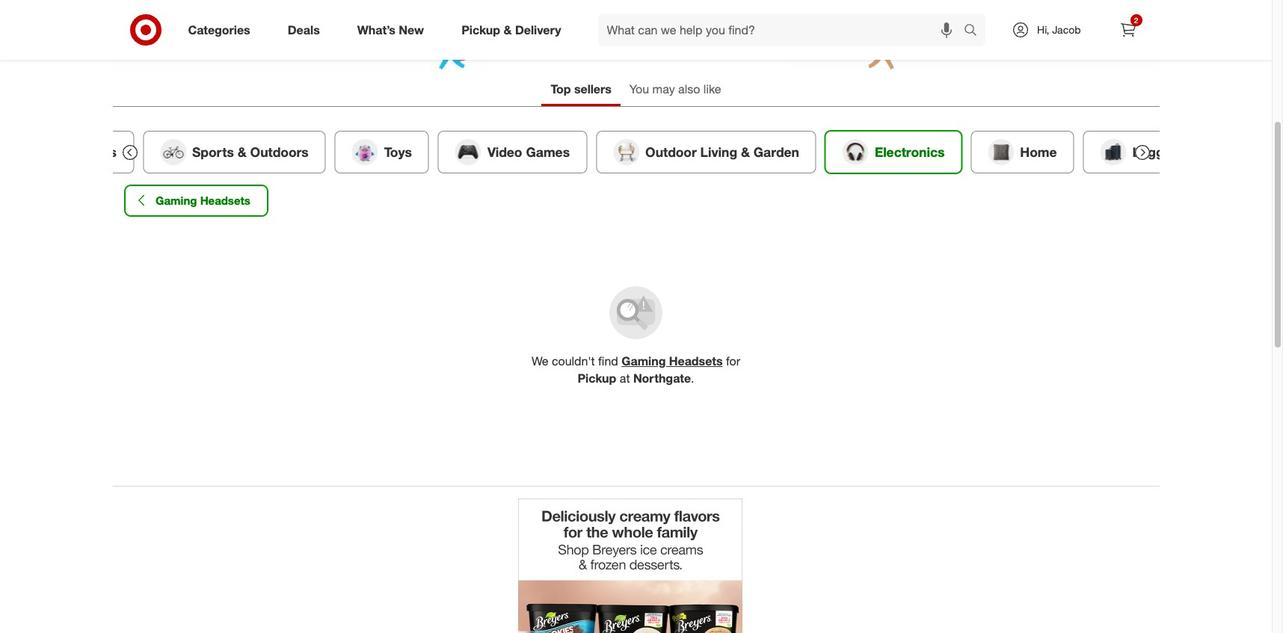 Task type: locate. For each thing, give the bounding box(es) containing it.
& right the sports
[[237, 144, 246, 160]]

search
[[958, 24, 994, 39]]

1 vertical spatial gaming
[[622, 354, 666, 369]]

you may also like link
[[621, 75, 731, 106]]

northgate
[[634, 371, 691, 386]]

1 horizontal spatial pickup
[[578, 371, 617, 386]]

& left 'delivery'
[[504, 22, 512, 37]]

gaming
[[155, 194, 197, 208], [622, 354, 666, 369]]

& inside 'link'
[[504, 22, 512, 37]]

gaming headsets button
[[125, 185, 267, 216]]

pickup inside 'link'
[[462, 22, 501, 37]]

1 vertical spatial headsets
[[669, 354, 723, 369]]

electronics button
[[825, 131, 962, 173]]

0 vertical spatial pickup
[[462, 22, 501, 37]]

gaming down the sports
[[155, 194, 197, 208]]

0 horizontal spatial headsets
[[200, 194, 250, 208]]

0 vertical spatial gaming
[[155, 194, 197, 208]]

advertisement region
[[518, 499, 742, 634]]

0 vertical spatial headsets
[[200, 194, 250, 208]]

toys button
[[334, 131, 429, 173]]

1 horizontal spatial gaming
[[622, 354, 666, 369]]

headsets up .
[[669, 354, 723, 369]]

living
[[700, 144, 737, 160]]

1 horizontal spatial &
[[504, 22, 512, 37]]

also
[[679, 82, 701, 97]]

pickup
[[462, 22, 501, 37], [578, 371, 617, 386]]

pickup down find
[[578, 371, 617, 386]]

headsets
[[200, 194, 250, 208], [669, 354, 723, 369]]

we
[[532, 354, 549, 369]]

electronics
[[875, 144, 945, 160]]

& right living
[[741, 144, 750, 160]]

shoes
[[78, 144, 116, 160]]

0 horizontal spatial pickup
[[462, 22, 501, 37]]

outdoor
[[645, 144, 697, 160]]

sports & outdoors button
[[143, 131, 326, 173]]

gaming up northgate
[[622, 354, 666, 369]]

may
[[653, 82, 675, 97]]

couldn't
[[552, 354, 595, 369]]

what's
[[357, 22, 396, 37]]

categories link
[[175, 13, 269, 46]]

video
[[487, 144, 522, 160]]

gaming inside the we couldn't find gaming headsets for pickup at northgate .
[[622, 354, 666, 369]]

luggage button
[[1083, 131, 1204, 173]]

What can we help you find? suggestions appear below search field
[[598, 13, 968, 46]]

toys
[[384, 144, 412, 160]]

delivery
[[515, 22, 561, 37]]

jacob
[[1053, 23, 1081, 36]]

gaming inside button
[[155, 194, 197, 208]]

0 horizontal spatial &
[[237, 144, 246, 160]]

1 horizontal spatial headsets
[[669, 354, 723, 369]]

0 horizontal spatial gaming
[[155, 194, 197, 208]]

&
[[504, 22, 512, 37], [237, 144, 246, 160], [741, 144, 750, 160]]

1 vertical spatial pickup
[[578, 371, 617, 386]]

search button
[[958, 13, 994, 49]]

headsets down 'sports & outdoors' button
[[200, 194, 250, 208]]

outdoor living & garden button
[[596, 131, 816, 173]]

new
[[399, 22, 424, 37]]

pickup left 'delivery'
[[462, 22, 501, 37]]



Task type: describe. For each thing, give the bounding box(es) containing it.
& for sports
[[237, 144, 246, 160]]

sports & outdoors
[[192, 144, 308, 160]]

hi,
[[1038, 23, 1050, 36]]

pickup & delivery
[[462, 22, 561, 37]]

.
[[691, 371, 695, 386]]

deals link
[[275, 13, 339, 46]]

video games button
[[438, 131, 587, 173]]

what's new
[[357, 22, 424, 37]]

deals
[[288, 22, 320, 37]]

what's new link
[[345, 13, 443, 46]]

pickup inside the we couldn't find gaming headsets for pickup at northgate .
[[578, 371, 617, 386]]

gaming headsets
[[155, 194, 250, 208]]

we couldn't find gaming headsets for pickup at northgate .
[[532, 354, 741, 386]]

luggage
[[1133, 144, 1187, 160]]

you
[[630, 82, 649, 97]]

shoes button
[[28, 131, 134, 173]]

categories
[[188, 22, 250, 37]]

sports
[[192, 144, 234, 160]]

headsets inside gaming headsets button
[[200, 194, 250, 208]]

headsets inside the we couldn't find gaming headsets for pickup at northgate .
[[669, 354, 723, 369]]

like
[[704, 82, 722, 97]]

hi, jacob
[[1038, 23, 1081, 36]]

at
[[620, 371, 630, 386]]

outdoor living & garden
[[645, 144, 799, 160]]

2 link
[[1112, 13, 1145, 46]]

for
[[726, 354, 741, 369]]

top
[[551, 82, 571, 97]]

top sellers
[[551, 82, 612, 97]]

top sellers link
[[542, 75, 621, 106]]

home button
[[971, 131, 1074, 173]]

sellers
[[574, 82, 612, 97]]

2 horizontal spatial &
[[741, 144, 750, 160]]

you may also like
[[630, 82, 722, 97]]

find
[[599, 354, 618, 369]]

pickup & delivery link
[[449, 13, 580, 46]]

& for pickup
[[504, 22, 512, 37]]

home
[[1020, 144, 1057, 160]]

garden
[[754, 144, 799, 160]]

2
[[1135, 16, 1139, 25]]

games
[[526, 144, 570, 160]]

gaming headsets link
[[622, 354, 723, 369]]

video games
[[487, 144, 570, 160]]

outdoors
[[250, 144, 308, 160]]



Task type: vqa. For each thing, say whether or not it's contained in the screenshot.
&
yes



